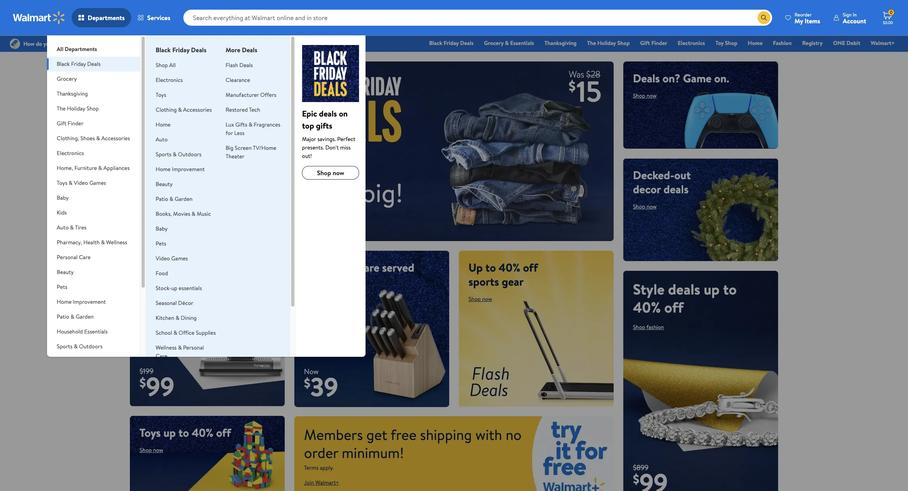 Task type: locate. For each thing, give the bounding box(es) containing it.
restored
[[226, 106, 248, 114]]

gift inside dropdown button
[[57, 120, 66, 128]]

0 horizontal spatial home improvement
[[57, 298, 106, 306]]

finder
[[652, 39, 668, 47], [68, 120, 83, 128]]

friday
[[444, 39, 459, 47], [172, 45, 190, 54], [71, 60, 86, 68]]

friday inside black friday deals link
[[444, 39, 459, 47]]

1 vertical spatial gift finder
[[57, 120, 83, 128]]

1 horizontal spatial care
[[156, 352, 167, 361]]

black friday deals inside "dropdown button"
[[57, 60, 101, 68]]

the holiday shop inside "link"
[[587, 39, 630, 47]]

0 vertical spatial beauty
[[156, 180, 173, 188]]

& right 'gifts'
[[249, 121, 253, 129]]

home improvement inside home improvement dropdown button
[[57, 298, 106, 306]]

electronics down shop all
[[156, 76, 183, 84]]

care down school
[[156, 352, 167, 361]]

order
[[304, 443, 338, 463]]

baby
[[57, 194, 69, 202], [156, 225, 168, 233]]

1 horizontal spatial sports & outdoors
[[156, 150, 202, 159]]

all departments link
[[47, 35, 140, 57]]

& left dining
[[176, 314, 180, 322]]

apply.
[[320, 464, 334, 472]]

1 horizontal spatial sports
[[156, 150, 172, 159]]

& up home improvement link
[[173, 150, 177, 159]]

deals right decor
[[664, 181, 689, 197]]

auto up the sports & outdoors link
[[156, 136, 168, 144]]

2 horizontal spatial electronics
[[678, 39, 705, 47]]

toy shop
[[716, 39, 738, 47]]

finder up on?
[[652, 39, 668, 47]]

deals up music
[[181, 183, 213, 203]]

the inside dropdown button
[[57, 105, 66, 113]]

finder inside dropdown button
[[68, 120, 83, 128]]

accessories
[[183, 106, 212, 114], [101, 134, 130, 142]]

top
[[302, 120, 314, 131]]

0 vertical spatial seasonal
[[156, 299, 177, 307]]

care
[[79, 254, 91, 262], [156, 352, 167, 361]]

baby inside dropdown button
[[57, 194, 69, 202]]

$ inside was dollar $899, now dollar 99 group
[[633, 471, 640, 489]]

miss
[[340, 144, 351, 152]]

patio for patio & garden dropdown button
[[57, 313, 69, 321]]

1 horizontal spatial holiday
[[598, 39, 616, 47]]

electronics button
[[47, 146, 140, 161]]

gift for gift finder link
[[641, 39, 650, 47]]

sports & outdoors down household essentials
[[57, 343, 103, 351]]

outdoors
[[178, 150, 202, 159], [79, 343, 103, 351]]

the right thanksgiving link
[[587, 39, 596, 47]]

0 horizontal spatial thanksgiving
[[57, 90, 88, 98]]

finder up clothing,
[[68, 120, 83, 128]]

& down 'home,'
[[69, 179, 72, 187]]

garden up household essentials
[[76, 313, 94, 321]]

shop now for high tech gifts, huge savings
[[140, 106, 163, 114]]

black inside "dropdown button"
[[57, 60, 70, 68]]

gifts,
[[191, 70, 217, 86]]

0 horizontal spatial electronics
[[57, 149, 84, 157]]

1 vertical spatial baby
[[156, 225, 168, 233]]

shop now link for home deals are served
[[304, 281, 328, 289]]

holiday inside "link"
[[598, 39, 616, 47]]

seasonal up kitchen
[[156, 299, 177, 307]]

shop now link for toys up to 40% off
[[140, 447, 163, 455]]

household essentials button
[[47, 325, 140, 340]]

wellness down school
[[156, 344, 177, 352]]

deals right style
[[668, 279, 701, 300]]

join walmart+
[[304, 479, 339, 487]]

0 horizontal spatial $
[[140, 374, 146, 392]]

gifts
[[316, 120, 332, 131]]

outdoors down household essentials dropdown button
[[79, 343, 103, 351]]

friday down search search box
[[444, 39, 459, 47]]

0 vertical spatial the holiday shop
[[587, 39, 630, 47]]

video inside toys & video games dropdown button
[[74, 179, 88, 187]]

0 horizontal spatial video
[[74, 179, 88, 187]]

home improvement for home improvement dropdown button
[[57, 298, 106, 306]]

deals up gifts,
[[191, 45, 207, 54]]

deals inside decked-out decor deals
[[664, 181, 689, 197]]

0 horizontal spatial friday
[[71, 60, 86, 68]]

baby up kids on the left top of the page
[[57, 194, 69, 202]]

toys inside dropdown button
[[57, 179, 67, 187]]

clothing, shoes & accessories
[[57, 134, 130, 142]]

baby up pets link
[[156, 225, 168, 233]]

departments up all departments link
[[88, 13, 125, 22]]

grocery for grocery
[[57, 75, 77, 83]]

1 vertical spatial accessories
[[101, 134, 130, 142]]

home inside home deals up to 30% off
[[140, 183, 178, 203]]

1 vertical spatial home improvement
[[57, 298, 106, 306]]

sports inside dropdown button
[[57, 343, 73, 351]]

outdoors for sports & outdoors dropdown button
[[79, 343, 103, 351]]

& down search search box
[[505, 39, 509, 47]]

0 vertical spatial essentials
[[510, 39, 534, 47]]

all up black friday deals "dropdown button"
[[57, 45, 63, 53]]

home,
[[57, 164, 73, 172]]

home deals are served
[[304, 260, 415, 275]]

pharmacy, health & wellness button
[[47, 235, 140, 250]]

sports & outdoors for the sports & outdoors link
[[156, 150, 202, 159]]

auto inside dropdown button
[[57, 224, 69, 232]]

essentials down patio & garden dropdown button
[[84, 328, 108, 336]]

gift finder up clothing,
[[57, 120, 83, 128]]

shop now for up to 40% off sports gear
[[469, 295, 492, 303]]

all up tech
[[169, 61, 176, 69]]

2 vertical spatial toys
[[140, 425, 161, 441]]

1 horizontal spatial garden
[[175, 195, 193, 203]]

theater
[[226, 153, 245, 161]]

the inside "link"
[[587, 39, 596, 47]]

grocery down black friday deals "dropdown button"
[[57, 75, 77, 83]]

& left 'tires' on the left top of the page
[[70, 224, 74, 232]]

1 horizontal spatial all
[[169, 61, 176, 69]]

wellness & personal care
[[156, 344, 204, 361]]

0 horizontal spatial beauty
[[57, 268, 74, 276]]

0 vertical spatial baby
[[57, 194, 69, 202]]

2 horizontal spatial $
[[633, 471, 640, 489]]

pets inside dropdown button
[[57, 283, 67, 291]]

0 vertical spatial walmart+
[[871, 39, 895, 47]]

1 vertical spatial toys
[[57, 179, 67, 187]]

1 vertical spatial auto
[[57, 224, 69, 232]]

beauty inside dropdown button
[[57, 268, 74, 276]]

sports & outdoors inside dropdown button
[[57, 343, 103, 351]]

2 horizontal spatial friday
[[444, 39, 459, 47]]

patio & garden up 'movies'
[[156, 195, 193, 203]]

toys up to 40% off
[[140, 425, 231, 441]]

0 vertical spatial the
[[587, 39, 596, 47]]

0 vertical spatial gift finder
[[641, 39, 668, 47]]

thanksgiving for thanksgiving link
[[545, 39, 577, 47]]

all
[[57, 45, 63, 53], [169, 61, 176, 69]]

gift finder for gift finder link
[[641, 39, 668, 47]]

off inside up to 40% off sports gear
[[523, 260, 538, 275]]

now
[[304, 367, 319, 377]]

shop inside dropdown button
[[87, 105, 99, 113]]

& left party
[[96, 358, 99, 366]]

1 vertical spatial the holiday shop
[[57, 105, 99, 113]]

1 horizontal spatial home improvement
[[156, 165, 205, 173]]

1 horizontal spatial black
[[156, 45, 171, 54]]

savings.
[[318, 135, 336, 143]]

personal down the office
[[183, 344, 204, 352]]

shop now for home deals are served
[[304, 281, 328, 289]]

1 vertical spatial games
[[171, 255, 188, 263]]

video down furniture
[[74, 179, 88, 187]]

& down the household
[[74, 343, 78, 351]]

video games link
[[156, 255, 188, 263]]

pets for pets dropdown button
[[57, 283, 67, 291]]

garden up books, movies & music 'link'
[[175, 195, 193, 203]]

deals right more
[[242, 45, 257, 54]]

1 vertical spatial departments
[[65, 45, 97, 53]]

deals down search search box
[[460, 39, 474, 47]]

0 horizontal spatial the holiday shop
[[57, 105, 99, 113]]

outdoors up home improvement link
[[178, 150, 202, 159]]

$ inside $199 $ 99
[[140, 374, 146, 392]]

1 horizontal spatial improvement
[[172, 165, 205, 173]]

seasonal inside seasonal decor & party supplies
[[57, 358, 78, 366]]

thanksgiving inside dropdown button
[[57, 90, 88, 98]]

improvement down pets dropdown button
[[73, 298, 106, 306]]

improvement for home improvement dropdown button
[[73, 298, 106, 306]]

1 horizontal spatial outdoors
[[178, 150, 202, 159]]

$ inside now $ 39
[[304, 375, 311, 393]]

deals for home deals are served
[[336, 260, 362, 275]]

baby link
[[156, 225, 168, 233]]

beauty button
[[47, 265, 140, 280]]

improvement inside dropdown button
[[73, 298, 106, 306]]

deals inside "dropdown button"
[[87, 60, 101, 68]]

now dollar 39 null group
[[295, 367, 338, 407]]

deals for style deals up to 40% off
[[668, 279, 701, 300]]

shop now for home deals up to 30% off
[[140, 245, 163, 253]]

my
[[795, 16, 804, 25]]

perfect
[[337, 135, 356, 143]]

garden
[[175, 195, 193, 203], [76, 313, 94, 321]]

1 vertical spatial finder
[[68, 120, 83, 128]]

0 horizontal spatial 40%
[[192, 425, 214, 441]]

1 horizontal spatial patio
[[156, 195, 168, 203]]

deals inside home deals up to 30% off
[[181, 183, 213, 203]]

the up clothing,
[[57, 105, 66, 113]]

beauty down personal care
[[57, 268, 74, 276]]

electronics inside dropdown button
[[57, 149, 84, 157]]

video up food
[[156, 255, 170, 263]]

gift finder up on?
[[641, 39, 668, 47]]

deals up gifts
[[319, 108, 337, 119]]

1 vertical spatial pets
[[57, 283, 67, 291]]

deals up grocery 'dropdown button'
[[87, 60, 101, 68]]

Search search field
[[183, 10, 773, 26]]

home link up auto link
[[156, 121, 171, 129]]

0 vertical spatial holiday
[[598, 39, 616, 47]]

departments up black friday deals "dropdown button"
[[65, 45, 97, 53]]

patio for patio & garden link at top
[[156, 195, 168, 203]]

essentials left thanksgiving link
[[510, 39, 534, 47]]

all departments
[[57, 45, 97, 53]]

gifts
[[235, 121, 247, 129]]

kitchen
[[156, 314, 174, 322]]

home improvement down pets dropdown button
[[57, 298, 106, 306]]

0 vertical spatial pets
[[156, 240, 166, 248]]

black friday deals down search search box
[[429, 39, 474, 47]]

0 horizontal spatial grocery
[[57, 75, 77, 83]]

1 vertical spatial holiday
[[67, 105, 85, 113]]

the holiday shop inside dropdown button
[[57, 105, 99, 113]]

holiday for the holiday shop dropdown button
[[67, 105, 85, 113]]

now for high tech gifts, huge savings
[[153, 106, 163, 114]]

decked-
[[633, 167, 675, 183]]

1 vertical spatial patio
[[57, 313, 69, 321]]

patio up books,
[[156, 195, 168, 203]]

accessories down high tech gifts, huge savings
[[183, 106, 212, 114]]

search icon image
[[761, 14, 768, 21]]

to inside style deals up to 40% off
[[724, 279, 737, 300]]

screen
[[235, 144, 252, 152]]

0 vertical spatial all
[[57, 45, 63, 53]]

office
[[179, 329, 195, 337]]

toys for the toys link
[[156, 91, 166, 99]]

black friday deals for black friday deals "dropdown button"
[[57, 60, 101, 68]]

0 vertical spatial personal
[[57, 254, 78, 262]]

accessories inside dropdown button
[[101, 134, 130, 142]]

0 horizontal spatial outdoors
[[79, 343, 103, 351]]

0 horizontal spatial care
[[79, 254, 91, 262]]

the for the holiday shop dropdown button
[[57, 105, 66, 113]]

$ for 99
[[140, 374, 146, 392]]

shop now link for up to 40% off sports gear
[[469, 295, 492, 303]]

deals left are
[[336, 260, 362, 275]]

flash deals link
[[226, 61, 253, 69]]

now for home deals are served
[[318, 281, 328, 289]]

0 vertical spatial garden
[[175, 195, 193, 203]]

home, furniture & appliances
[[57, 164, 130, 172]]

1 vertical spatial 40%
[[633, 298, 661, 318]]

deals for home deals up to 30% off
[[181, 183, 213, 203]]

0 vertical spatial thanksgiving
[[545, 39, 577, 47]]

0 vertical spatial improvement
[[172, 165, 205, 173]]

friday down the all departments
[[71, 60, 86, 68]]

wellness right health
[[106, 239, 127, 247]]

style
[[633, 279, 665, 300]]

sports
[[156, 150, 172, 159], [57, 343, 73, 351]]

0 horizontal spatial pets
[[57, 283, 67, 291]]

walmart+ down "apply."
[[316, 479, 339, 487]]

black friday deals up shop all link
[[156, 45, 207, 54]]

electronics down clothing,
[[57, 149, 84, 157]]

baby for baby dropdown button in the top of the page
[[57, 194, 69, 202]]

one debit link
[[830, 39, 864, 47]]

1 vertical spatial improvement
[[73, 298, 106, 306]]

0 vertical spatial grocery
[[484, 39, 504, 47]]

friday inside black friday deals "dropdown button"
[[71, 60, 86, 68]]

services
[[147, 13, 170, 22]]

1 horizontal spatial gift finder
[[641, 39, 668, 47]]

shop inside "link"
[[618, 39, 630, 47]]

& up the household
[[71, 313, 74, 321]]

beauty up patio & garden link at top
[[156, 180, 173, 188]]

patio & garden inside dropdown button
[[57, 313, 94, 321]]

0 vertical spatial departments
[[88, 13, 125, 22]]

home inside dropdown button
[[57, 298, 72, 306]]

electronics link left toy
[[675, 39, 709, 47]]

2 vertical spatial electronics
[[57, 149, 84, 157]]

1 horizontal spatial finder
[[652, 39, 668, 47]]

toys & video games button
[[47, 176, 140, 191]]

electronics link down shop all
[[156, 76, 183, 84]]

gift finder inside dropdown button
[[57, 120, 83, 128]]

supplies right the office
[[196, 329, 216, 337]]

gift up clothing,
[[57, 120, 66, 128]]

the holiday shop for the holiday shop dropdown button
[[57, 105, 99, 113]]

electronics left toy
[[678, 39, 705, 47]]

garden inside dropdown button
[[76, 313, 94, 321]]

care down health
[[79, 254, 91, 262]]

outdoors inside dropdown button
[[79, 343, 103, 351]]

1 horizontal spatial the
[[587, 39, 596, 47]]

gift finder for gift finder dropdown button
[[57, 120, 83, 128]]

supplies down sports & outdoors dropdown button
[[57, 366, 77, 374]]

essentials inside dropdown button
[[84, 328, 108, 336]]

debit
[[847, 39, 861, 47]]

seasonal décor
[[156, 299, 193, 307]]

patio up the household
[[57, 313, 69, 321]]

1 vertical spatial wellness
[[156, 344, 177, 352]]

2 horizontal spatial 40%
[[633, 298, 661, 318]]

pets down personal care
[[57, 283, 67, 291]]

shop fashion
[[633, 323, 664, 331]]

auto for auto & tires
[[57, 224, 69, 232]]

toys
[[156, 91, 166, 99], [57, 179, 67, 187], [140, 425, 161, 441]]

seasonal decor & party supplies
[[57, 358, 114, 374]]

grocery inside 'dropdown button'
[[57, 75, 77, 83]]

patio & garden link
[[156, 195, 193, 203]]

0 horizontal spatial patio
[[57, 313, 69, 321]]

sports down the household
[[57, 343, 73, 351]]

0 vertical spatial games
[[89, 179, 106, 187]]

auto down kids on the left top of the page
[[57, 224, 69, 232]]

0 vertical spatial home link
[[745, 39, 767, 47]]

1 vertical spatial seasonal
[[57, 358, 78, 366]]

sports & outdoors for sports & outdoors dropdown button
[[57, 343, 103, 351]]

don't
[[325, 144, 339, 152]]

personal down pharmacy,
[[57, 254, 78, 262]]

0 horizontal spatial accessories
[[101, 134, 130, 142]]

1 horizontal spatial black friday deals
[[156, 45, 207, 54]]

up
[[140, 201, 156, 221], [704, 279, 720, 300], [171, 284, 177, 293], [164, 425, 176, 441]]

black friday deals for black friday deals link on the top of page
[[429, 39, 474, 47]]

save
[[304, 175, 356, 211]]

improvement for home improvement link
[[172, 165, 205, 173]]

now for decked-out decor deals
[[647, 203, 657, 211]]

$899
[[633, 463, 649, 473]]

pets
[[156, 240, 166, 248], [57, 283, 67, 291]]

holiday inside dropdown button
[[67, 105, 85, 113]]

0 horizontal spatial seasonal
[[57, 358, 78, 366]]

black friday deals down the all departments
[[57, 60, 101, 68]]

manufacturer offers
[[226, 91, 277, 99]]

0 vertical spatial 40%
[[499, 260, 521, 275]]

1 horizontal spatial grocery
[[484, 39, 504, 47]]

toy shop link
[[712, 39, 741, 47]]

care inside wellness & personal care
[[156, 352, 167, 361]]

up inside style deals up to 40% off
[[704, 279, 720, 300]]

grocery down search search box
[[484, 39, 504, 47]]

up inside home deals up to 30% off
[[140, 201, 156, 221]]

0 horizontal spatial holiday
[[67, 105, 85, 113]]

1 vertical spatial sports
[[57, 343, 73, 351]]

up
[[469, 260, 483, 275]]

clearance
[[226, 76, 250, 84]]

1 horizontal spatial seasonal
[[156, 299, 177, 307]]

kitchen & dining link
[[156, 314, 197, 322]]

walmart+ down $0.00
[[871, 39, 895, 47]]

décor
[[178, 299, 193, 307]]

sports & outdoors up home improvement link
[[156, 150, 202, 159]]

toys & video games
[[57, 179, 106, 187]]

1 vertical spatial patio & garden
[[57, 313, 94, 321]]

0 horizontal spatial home link
[[156, 121, 171, 129]]

was dollar $899, now dollar 99 group
[[624, 463, 668, 492]]

0 horizontal spatial auto
[[57, 224, 69, 232]]

pets down "baby" link
[[156, 240, 166, 248]]

personal
[[57, 254, 78, 262], [183, 344, 204, 352]]

40% inside style deals up to 40% off
[[633, 298, 661, 318]]

beauty for beauty link on the left top of page
[[156, 180, 173, 188]]

big
[[226, 144, 234, 152]]

1 horizontal spatial auto
[[156, 136, 168, 144]]

0 vertical spatial care
[[79, 254, 91, 262]]

0 vertical spatial outdoors
[[178, 150, 202, 159]]

toys link
[[156, 91, 166, 99]]

auto link
[[156, 136, 168, 144]]

patio & garden up the household
[[57, 313, 94, 321]]

holiday for the holiday shop "link"
[[598, 39, 616, 47]]

are
[[364, 260, 380, 275]]

seasonal
[[156, 299, 177, 307], [57, 358, 78, 366]]

big screen tv/home theater link
[[226, 144, 277, 161]]

home link down search icon
[[745, 39, 767, 47]]

& down school & office supplies
[[178, 344, 182, 352]]

essentials
[[510, 39, 534, 47], [84, 328, 108, 336]]

gift right the holiday shop "link"
[[641, 39, 650, 47]]

shoes
[[80, 134, 95, 142]]

1 vertical spatial the
[[57, 105, 66, 113]]

deals inside style deals up to 40% off
[[668, 279, 701, 300]]

off inside style deals up to 40% off
[[665, 298, 684, 318]]

1 vertical spatial gift
[[57, 120, 66, 128]]

0 horizontal spatial gift
[[57, 120, 66, 128]]

black for black friday deals link on the top of page
[[429, 39, 443, 47]]

seasonal left decor
[[57, 358, 78, 366]]

sports & outdoors button
[[47, 340, 140, 355]]

get
[[367, 425, 388, 445]]

2 horizontal spatial black friday deals
[[429, 39, 474, 47]]

shop now for decked-out decor deals
[[633, 203, 657, 211]]

epic deals on top gifts major savings. perfect presents. don't miss out!
[[302, 108, 356, 160]]

shop fashion link
[[633, 323, 664, 331]]

wellness & personal care link
[[156, 344, 204, 361]]

0 vertical spatial auto
[[156, 136, 168, 144]]

big screen tv/home theater
[[226, 144, 277, 161]]

deals inside epic deals on top gifts major savings. perfect presents. don't miss out!
[[319, 108, 337, 119]]

1 horizontal spatial $
[[304, 375, 311, 393]]

gift finder link
[[637, 39, 671, 47]]

black for black friday deals "dropdown button"
[[57, 60, 70, 68]]

lux gifts & fragrances for less link
[[226, 121, 281, 137]]

garden for patio & garden link at top
[[175, 195, 193, 203]]

friday up shop all link
[[172, 45, 190, 54]]

1 horizontal spatial electronics
[[156, 76, 183, 84]]

1 vertical spatial care
[[156, 352, 167, 361]]

accessories down gift finder dropdown button
[[101, 134, 130, 142]]

sports down auto link
[[156, 150, 172, 159]]

& down beauty link on the left top of page
[[170, 195, 173, 203]]

& left the office
[[174, 329, 177, 337]]

games inside dropdown button
[[89, 179, 106, 187]]

high
[[140, 70, 163, 86]]

0 horizontal spatial essentials
[[84, 328, 108, 336]]

improvement down the sports & outdoors link
[[172, 165, 205, 173]]

patio inside dropdown button
[[57, 313, 69, 321]]

0 vertical spatial sports & outdoors
[[156, 150, 202, 159]]

home improvement down the sports & outdoors link
[[156, 165, 205, 173]]

1 vertical spatial supplies
[[57, 366, 77, 374]]



Task type: describe. For each thing, give the bounding box(es) containing it.
join
[[304, 479, 314, 487]]

now for home deals up to 30% off
[[153, 245, 163, 253]]

pets button
[[47, 280, 140, 295]]

pets link
[[156, 240, 166, 248]]

deals for epic deals on top gifts major savings. perfect presents. don't miss out!
[[319, 108, 337, 119]]

books,
[[156, 210, 172, 218]]

clothing & accessories
[[156, 106, 212, 114]]

grocery for grocery & essentials
[[484, 39, 504, 47]]

beauty for beauty dropdown button
[[57, 268, 74, 276]]

the for the holiday shop "link"
[[587, 39, 596, 47]]

1 horizontal spatial supplies
[[196, 329, 216, 337]]

toy
[[716, 39, 724, 47]]

tech
[[249, 106, 260, 114]]

& inside wellness & personal care
[[178, 344, 182, 352]]

$199
[[140, 366, 154, 377]]

movies
[[173, 210, 190, 218]]

major
[[302, 135, 316, 143]]

shop now link for decked-out decor deals
[[633, 203, 657, 211]]

patio & garden for patio & garden link at top
[[156, 195, 193, 203]]

1 vertical spatial all
[[169, 61, 176, 69]]

0 horizontal spatial all
[[57, 45, 63, 53]]

baby for "baby" link
[[156, 225, 168, 233]]

finder for gift finder link
[[652, 39, 668, 47]]

friday for black friday deals link on the top of page
[[444, 39, 459, 47]]

sign
[[843, 11, 852, 18]]

kids
[[57, 209, 67, 217]]

dining
[[181, 314, 197, 322]]

1 horizontal spatial friday
[[172, 45, 190, 54]]

finder for gift finder dropdown button
[[68, 120, 83, 128]]

supplies inside seasonal decor & party supplies
[[57, 366, 77, 374]]

reorder my items
[[795, 11, 821, 25]]

personal inside wellness & personal care
[[183, 344, 204, 352]]

2 vertical spatial 40%
[[192, 425, 214, 441]]

members get free shipping with no order minimum! terms apply.
[[304, 425, 522, 472]]

flash deals
[[226, 61, 253, 69]]

was dollar $199, now dollar 99 group
[[130, 366, 175, 407]]

restored tech link
[[226, 106, 260, 114]]

home improvement link
[[156, 165, 205, 173]]

thanksgiving for thanksgiving dropdown button
[[57, 90, 88, 98]]

& right "shoes"
[[96, 134, 100, 142]]

kitchen & dining
[[156, 314, 197, 322]]

gift for gift finder dropdown button
[[57, 120, 66, 128]]

to inside up to 40% off sports gear
[[486, 260, 496, 275]]

off inside home deals up to 30% off
[[140, 219, 159, 239]]

1 vertical spatial electronics link
[[156, 76, 183, 84]]

books, movies & music
[[156, 210, 211, 218]]

patio & garden for patio & garden dropdown button
[[57, 313, 94, 321]]

0 vertical spatial accessories
[[183, 106, 212, 114]]

seasonal for seasonal décor
[[156, 299, 177, 307]]

shop now link for deals on? game on.
[[633, 92, 657, 100]]

walmart image
[[13, 11, 65, 24]]

0 horizontal spatial walmart+
[[316, 479, 339, 487]]

registry link
[[799, 39, 827, 47]]

now for deals on? game on.
[[647, 92, 657, 100]]

sports for the sports & outdoors link
[[156, 150, 172, 159]]

seasonal décor link
[[156, 299, 193, 307]]

video games
[[156, 255, 188, 263]]

lux gifts & fragrances for less
[[226, 121, 281, 137]]

shop now for deals on? game on.
[[633, 92, 657, 100]]

kids button
[[47, 206, 140, 221]]

party
[[101, 358, 114, 366]]

health
[[83, 239, 100, 247]]

furniture
[[74, 164, 97, 172]]

black friday deals button
[[47, 57, 140, 72]]

& right health
[[101, 239, 105, 247]]

personal care button
[[47, 250, 140, 265]]

books, movies & music link
[[156, 210, 211, 218]]

deals left on?
[[633, 70, 660, 86]]

essentials
[[179, 284, 202, 293]]

on.
[[715, 70, 730, 86]]

items
[[805, 16, 821, 25]]

friday for black friday deals "dropdown button"
[[71, 60, 86, 68]]

grocery button
[[47, 72, 140, 87]]

home deals up to 30% off
[[140, 183, 213, 239]]

deals right flash
[[240, 61, 253, 69]]

school & office supplies link
[[156, 329, 216, 337]]

black friday deals image
[[302, 45, 359, 102]]

1 vertical spatial electronics
[[156, 76, 183, 84]]

beauty link
[[156, 180, 173, 188]]

shop all
[[156, 61, 176, 69]]

deals on? game on.
[[633, 70, 730, 86]]

39
[[311, 370, 338, 405]]

shop now for toys up to 40% off
[[140, 447, 163, 455]]

30%
[[176, 201, 202, 221]]

the holiday shop for the holiday shop "link"
[[587, 39, 630, 47]]

one
[[834, 39, 846, 47]]

the holiday shop link
[[584, 39, 634, 47]]

tech
[[166, 70, 188, 86]]

patio & garden button
[[47, 310, 140, 325]]

pharmacy,
[[57, 239, 82, 247]]

thanksgiving link
[[541, 39, 581, 47]]

1 horizontal spatial home link
[[745, 39, 767, 47]]

& right furniture
[[98, 164, 102, 172]]

home improvement for home improvement link
[[156, 165, 205, 173]]

toys for toys up to 40% off
[[140, 425, 161, 441]]

save big!
[[304, 175, 403, 211]]

sign in account
[[843, 11, 867, 25]]

toys for toys & video games
[[57, 179, 67, 187]]

shipping
[[420, 425, 472, 445]]

garden for patio & garden dropdown button
[[76, 313, 94, 321]]

$ for 39
[[304, 375, 311, 393]]

in
[[853, 11, 857, 18]]

auto for auto link
[[156, 136, 168, 144]]

1 horizontal spatial video
[[156, 255, 170, 263]]

reorder
[[795, 11, 812, 18]]

shop now link for high tech gifts, huge savings
[[140, 106, 163, 114]]

personal inside dropdown button
[[57, 254, 78, 262]]

shop now link for home deals up to 30% off
[[140, 245, 163, 253]]

now $ 39
[[304, 367, 338, 405]]

epic
[[302, 108, 317, 119]]

0 vertical spatial electronics
[[678, 39, 705, 47]]

departments inside dropdown button
[[88, 13, 125, 22]]

less
[[234, 129, 245, 137]]

clearance link
[[226, 76, 250, 84]]

0 vertical spatial electronics link
[[675, 39, 709, 47]]

baby button
[[47, 191, 140, 206]]

now for toys up to 40% off
[[153, 447, 163, 455]]

wellness inside dropdown button
[[106, 239, 127, 247]]

home improvement button
[[47, 295, 140, 310]]

& inside lux gifts & fragrances for less
[[249, 121, 253, 129]]

sports for sports & outdoors dropdown button
[[57, 343, 73, 351]]

seasonal for seasonal decor & party supplies
[[57, 358, 78, 366]]

school & office supplies
[[156, 329, 216, 337]]

outdoors for the sports & outdoors link
[[178, 150, 202, 159]]

music
[[197, 210, 211, 218]]

wellness inside wellness & personal care
[[156, 344, 177, 352]]

game
[[683, 70, 712, 86]]

tires
[[75, 224, 87, 232]]

savings
[[140, 85, 175, 100]]

fashion link
[[770, 39, 796, 47]]

auto & tires button
[[47, 221, 140, 235]]

40% inside up to 40% off sports gear
[[499, 260, 521, 275]]

for
[[226, 129, 233, 137]]

pets for pets link
[[156, 240, 166, 248]]

terms
[[304, 464, 319, 472]]

registry
[[803, 39, 823, 47]]

& left music
[[192, 210, 196, 218]]

stock-
[[156, 284, 171, 293]]

flash
[[226, 61, 238, 69]]

1 horizontal spatial games
[[171, 255, 188, 263]]

sports
[[469, 274, 499, 290]]

care inside dropdown button
[[79, 254, 91, 262]]

big!
[[362, 175, 403, 211]]

now for up to 40% off sports gear
[[482, 295, 492, 303]]

& inside seasonal decor & party supplies
[[96, 358, 99, 366]]

presents.
[[302, 144, 324, 152]]

& right clothing
[[178, 106, 182, 114]]

auto & tires
[[57, 224, 87, 232]]

lux
[[226, 121, 234, 129]]

to inside home deals up to 30% off
[[159, 201, 173, 221]]

Walmart Site-Wide search field
[[183, 10, 773, 26]]

restored tech
[[226, 106, 260, 114]]

account
[[843, 16, 867, 25]]



Task type: vqa. For each thing, say whether or not it's contained in the screenshot.
TOYS UP TO 40% OFF
yes



